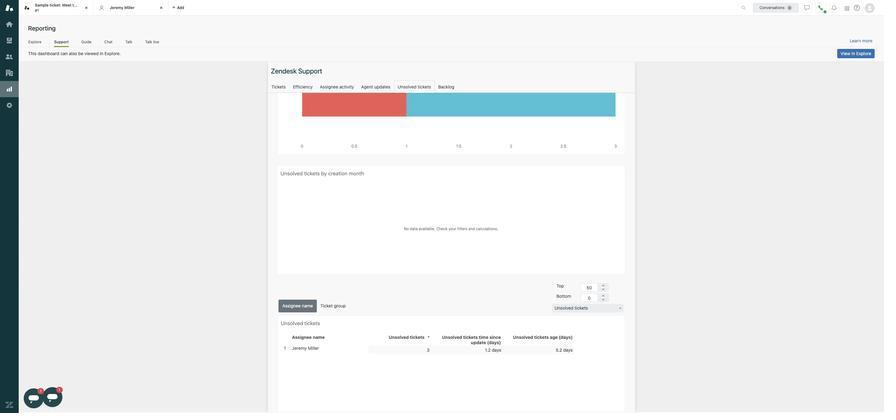 Task type: describe. For each thing, give the bounding box(es) containing it.
zendesk products image
[[845, 6, 849, 10]]

view in explore button
[[838, 49, 875, 58]]

close image inside the jeremy miller tab
[[158, 5, 164, 11]]

guide link
[[81, 39, 92, 46]]

sample ticket: meet the ticket #1
[[35, 3, 90, 13]]

button displays agent's chat status as invisible. image
[[805, 5, 810, 10]]

conversations
[[760, 5, 785, 10]]

more
[[863, 38, 873, 43]]

admin image
[[5, 101, 13, 109]]

view in explore
[[841, 51, 872, 56]]

chat link
[[104, 39, 113, 46]]

miller
[[124, 5, 135, 10]]

meet
[[62, 3, 71, 8]]

customers image
[[5, 53, 13, 61]]

organizations image
[[5, 69, 13, 77]]

tabs tab list
[[19, 0, 735, 16]]

conversations button
[[753, 3, 799, 13]]

learn more link
[[850, 38, 873, 44]]

reporting
[[28, 25, 56, 32]]

talk link
[[125, 39, 132, 46]]

also
[[69, 51, 77, 56]]

dashboard
[[38, 51, 59, 56]]

the
[[72, 3, 78, 8]]

view
[[841, 51, 851, 56]]

reporting image
[[5, 85, 13, 93]]

1 in from the left
[[100, 51, 103, 56]]

notifications image
[[832, 5, 837, 10]]

ticket:
[[50, 3, 61, 8]]

support
[[54, 39, 69, 44]]

explore.
[[105, 51, 121, 56]]

live
[[153, 39, 159, 44]]



Task type: locate. For each thing, give the bounding box(es) containing it.
in right view
[[852, 51, 855, 56]]

add
[[177, 5, 184, 10]]

jeremy miller
[[110, 5, 135, 10]]

jeremy miller tab
[[94, 0, 168, 16]]

support link
[[54, 39, 69, 47]]

zendesk image
[[5, 401, 13, 410]]

sample
[[35, 3, 49, 8]]

0 horizontal spatial explore
[[28, 39, 41, 44]]

explore down "learn more" link
[[857, 51, 872, 56]]

close image left add popup button
[[158, 5, 164, 11]]

in inside view in explore button
[[852, 51, 855, 56]]

1 talk from the left
[[125, 39, 132, 44]]

guide
[[81, 39, 92, 44]]

ticket
[[79, 3, 90, 8]]

talk live
[[145, 39, 159, 44]]

main element
[[0, 0, 19, 414]]

2 close image from the left
[[158, 5, 164, 11]]

explore link
[[28, 39, 42, 46]]

in right viewed
[[100, 51, 103, 56]]

1 close image from the left
[[83, 5, 90, 11]]

explore inside "link"
[[28, 39, 41, 44]]

2 talk from the left
[[145, 39, 152, 44]]

get started image
[[5, 20, 13, 28]]

0 horizontal spatial close image
[[83, 5, 90, 11]]

in
[[100, 51, 103, 56], [852, 51, 855, 56]]

close image right the
[[83, 5, 90, 11]]

0 vertical spatial explore
[[28, 39, 41, 44]]

learn
[[850, 38, 861, 43]]

can
[[60, 51, 68, 56]]

be
[[78, 51, 83, 56]]

viewed
[[85, 51, 99, 56]]

explore
[[28, 39, 41, 44], [857, 51, 872, 56]]

this dashboard can also be viewed in explore.
[[28, 51, 121, 56]]

1 horizontal spatial close image
[[158, 5, 164, 11]]

tab containing sample ticket: meet the ticket
[[19, 0, 94, 16]]

jeremy
[[110, 5, 123, 10]]

1 horizontal spatial explore
[[857, 51, 872, 56]]

1 vertical spatial explore
[[857, 51, 872, 56]]

explore inside button
[[857, 51, 872, 56]]

talk for talk live
[[145, 39, 152, 44]]

talk right chat
[[125, 39, 132, 44]]

explore up this on the left of page
[[28, 39, 41, 44]]

talk live link
[[145, 39, 159, 46]]

tab
[[19, 0, 94, 16]]

get help image
[[854, 5, 860, 11]]

0 horizontal spatial in
[[100, 51, 103, 56]]

chat
[[104, 39, 113, 44]]

learn more
[[850, 38, 873, 43]]

1 horizontal spatial talk
[[145, 39, 152, 44]]

zendesk support image
[[5, 4, 13, 12]]

0 horizontal spatial talk
[[125, 39, 132, 44]]

2 in from the left
[[852, 51, 855, 56]]

add button
[[168, 0, 188, 15]]

talk left live
[[145, 39, 152, 44]]

1 horizontal spatial in
[[852, 51, 855, 56]]

close image
[[83, 5, 90, 11], [158, 5, 164, 11]]

talk
[[125, 39, 132, 44], [145, 39, 152, 44]]

talk for talk
[[125, 39, 132, 44]]

views image
[[5, 36, 13, 45]]

#1
[[35, 8, 39, 13]]

this
[[28, 51, 37, 56]]



Task type: vqa. For each thing, say whether or not it's contained in the screenshot.
Explore
yes



